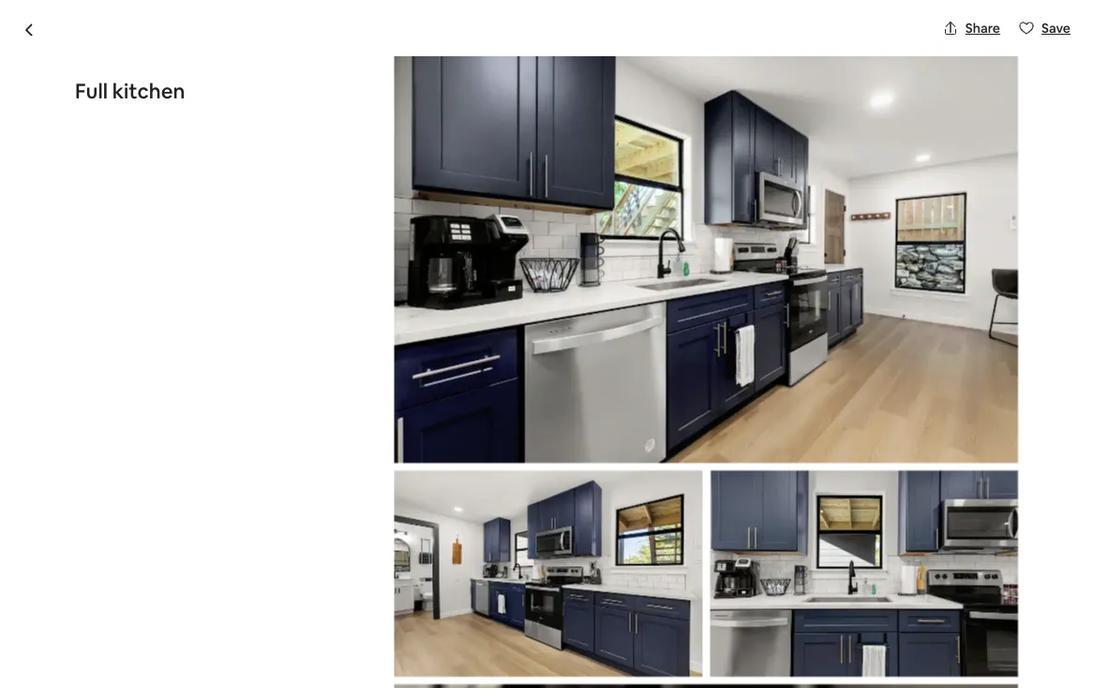 Task type: locate. For each thing, give the bounding box(es) containing it.
4.96 · 25 reviews
[[894, 592, 994, 609]]

lake,
[[359, 136, 392, 153]]

texas,
[[394, 136, 433, 153]]

$192
[[728, 585, 772, 611]]

save inside the photo tour dialog
[[1042, 20, 1071, 37]]

1 horizontal spatial share
[[966, 20, 1001, 37]]

dominic is a superhost. learn more about dominic. image
[[573, 561, 625, 614], [573, 561, 625, 614]]

share button inside the photo tour dialog
[[936, 12, 1008, 44]]

save
[[1042, 20, 1071, 37], [990, 137, 1019, 154]]

25
[[931, 592, 945, 609]]

1 vertical spatial share
[[913, 137, 948, 154]]

couple's
[[75, 96, 174, 127]]

save button
[[1012, 12, 1079, 44], [960, 129, 1026, 161]]

couple's lake house getaway! image 4 image
[[790, 178, 1019, 355]]

share button for the bottommost save button
[[883, 129, 956, 161]]

united
[[436, 136, 477, 153]]

full kitchen image 3 image
[[710, 471, 1019, 678], [710, 471, 1019, 678]]

share button for save button in the the photo tour dialog
[[936, 12, 1008, 44]]

share button
[[936, 12, 1008, 44], [883, 129, 956, 161]]

1 vertical spatial share button
[[883, 129, 956, 161]]

show all photos
[[884, 484, 981, 501]]

show all photos button
[[847, 477, 996, 509]]

save for save button in the the photo tour dialog
[[1042, 20, 1071, 37]]

share inside the photo tour dialog
[[966, 20, 1001, 37]]

1 horizontal spatial save
[[1042, 20, 1071, 37]]

0 horizontal spatial share
[[913, 137, 948, 154]]

4.96
[[894, 592, 921, 609]]

kitchen
[[112, 77, 185, 104]]

lake
[[180, 96, 226, 127]]

full kitchen image 2 image
[[395, 471, 703, 678], [395, 471, 703, 678]]

show
[[884, 484, 918, 501]]

profile element
[[710, 0, 1019, 75]]

full kitchen image 4 image
[[395, 685, 1019, 688], [395, 685, 1019, 688]]

0 horizontal spatial save
[[990, 137, 1019, 154]]

couple's lake house getaway! image 5 image
[[790, 362, 1019, 531]]

Start your search search field
[[406, 15, 688, 60]]

save for the bottommost save button
[[990, 137, 1019, 154]]

0 vertical spatial save
[[1042, 20, 1071, 37]]

0 vertical spatial share button
[[936, 12, 1008, 44]]

canyon lake, texas, united states button
[[309, 133, 519, 156]]

full kitchen image 1 image
[[395, 46, 1019, 464], [395, 46, 1019, 464]]

full kitchen
[[75, 77, 185, 104]]

1 vertical spatial save
[[990, 137, 1019, 154]]

photos
[[937, 484, 981, 501]]

0 vertical spatial share
[[966, 20, 1001, 37]]

0 vertical spatial save button
[[1012, 12, 1079, 44]]

couple's lake house getaway!
[[75, 96, 411, 127]]

reviews
[[948, 592, 994, 609]]

full
[[75, 77, 108, 104]]

share
[[966, 20, 1001, 37], [913, 137, 948, 154]]



Task type: vqa. For each thing, say whether or not it's contained in the screenshot.
states
yes



Task type: describe. For each thing, give the bounding box(es) containing it.
house
[[231, 96, 301, 127]]

canyon lake, texas, united states
[[309, 136, 519, 153]]

all
[[921, 484, 935, 501]]

$192 $175 night
[[728, 585, 861, 611]]

couple's lake house getaway! image 1 image
[[75, 178, 547, 531]]

couple's lake house getaway! image 3 image
[[554, 362, 783, 531]]

couple's lake house getaway! image 2 image
[[554, 178, 783, 355]]

12/29/2023
[[873, 657, 941, 674]]

canyon
[[309, 136, 356, 153]]

night
[[825, 590, 861, 610]]

states
[[480, 136, 519, 153]]

share for the share button corresponding to the bottommost save button
[[913, 137, 948, 154]]

$175
[[777, 585, 821, 611]]

share for the share button in the the photo tour dialog
[[966, 20, 1001, 37]]

1 vertical spatial save button
[[960, 129, 1026, 161]]

·
[[924, 592, 927, 609]]

save button inside the photo tour dialog
[[1012, 12, 1079, 44]]

photo tour dialog
[[0, 0, 1094, 688]]

12/28/2023
[[739, 657, 808, 674]]

getaway!
[[306, 96, 411, 127]]



